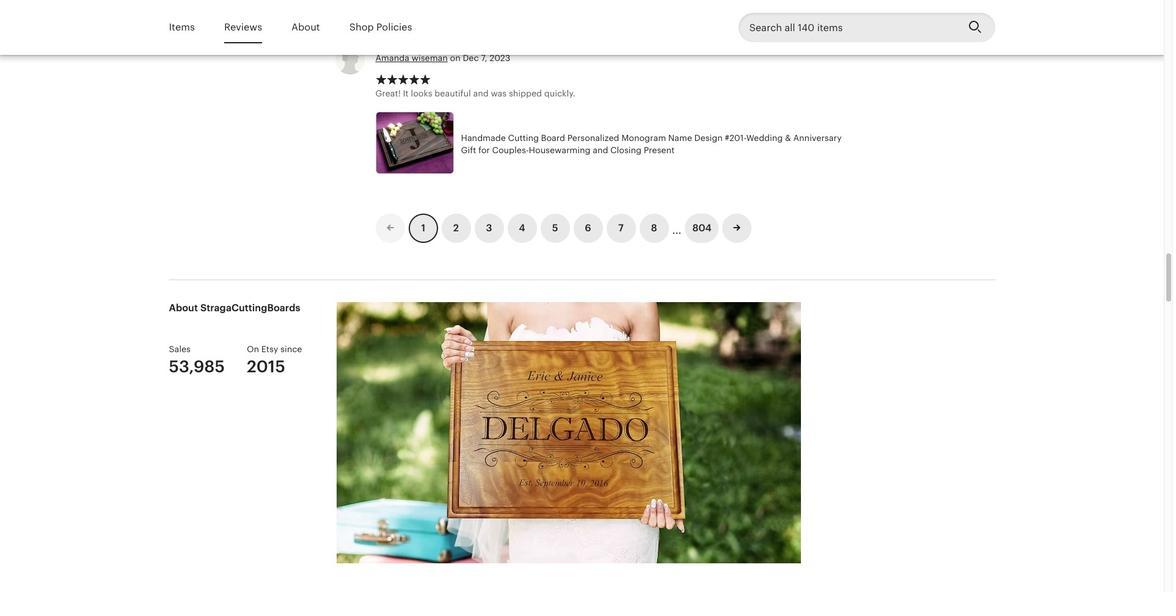 Task type: locate. For each thing, give the bounding box(es) containing it.
amanda wiseman on dec 7, 2023
[[375, 53, 510, 63]]

sales 53,985
[[169, 345, 225, 376]]

1 horizontal spatial about
[[292, 21, 320, 33]]

was
[[491, 89, 507, 98]]

1
[[421, 223, 425, 234]]

7,
[[481, 53, 487, 63]]

present
[[644, 145, 675, 155]]

1 vertical spatial about
[[169, 303, 198, 314]]

about stragacuttingboards
[[169, 303, 300, 314]]

and down personalized
[[593, 145, 608, 155]]

0 vertical spatial and
[[473, 89, 489, 98]]

#201-
[[725, 133, 746, 143]]

shop policies
[[349, 21, 412, 33]]

design
[[694, 133, 723, 143]]

anniversary
[[793, 133, 842, 143]]

beautiful
[[435, 89, 471, 98]]

personalized
[[567, 133, 619, 143]]

board
[[541, 133, 565, 143]]

0 horizontal spatial and
[[473, 89, 489, 98]]

about for about
[[292, 21, 320, 33]]

amanda
[[375, 53, 409, 63]]

53,985
[[169, 357, 225, 376]]

reviews link
[[224, 13, 262, 42]]

7 link
[[606, 214, 636, 243]]

great! it looks beautiful and was shipped quickly.
[[375, 89, 576, 98]]

couples-
[[492, 145, 529, 155]]

on
[[247, 345, 259, 355]]

handmade cutting board personalized monogram name design #201-wedding & anniversary gift for couples-housewarming and closing present
[[461, 133, 842, 155]]

stragacuttingboards
[[200, 303, 300, 314]]

7
[[618, 223, 624, 234]]

6 link
[[573, 214, 603, 243]]

for
[[478, 145, 490, 155]]

reviews
[[224, 21, 262, 33]]

about
[[292, 21, 320, 33], [169, 303, 198, 314]]

&
[[785, 133, 791, 143]]

shipped
[[509, 89, 542, 98]]

items link
[[169, 13, 195, 42]]

looks
[[411, 89, 432, 98]]

about up sales
[[169, 303, 198, 314]]

0 vertical spatial about
[[292, 21, 320, 33]]

on etsy since 2015
[[247, 345, 302, 376]]

shop
[[349, 21, 374, 33]]

about for about stragacuttingboards
[[169, 303, 198, 314]]

1 horizontal spatial and
[[593, 145, 608, 155]]

2
[[453, 223, 459, 234]]

and left was
[[473, 89, 489, 98]]

about left shop
[[292, 21, 320, 33]]

8
[[651, 223, 657, 234]]

3
[[486, 223, 492, 234]]

sales
[[169, 345, 191, 355]]

wiseman
[[412, 53, 448, 63]]

1 vertical spatial and
[[593, 145, 608, 155]]

0 horizontal spatial about
[[169, 303, 198, 314]]

gift
[[461, 145, 476, 155]]

closing
[[610, 145, 642, 155]]

and
[[473, 89, 489, 98], [593, 145, 608, 155]]



Task type: describe. For each thing, give the bounding box(es) containing it.
3 link
[[474, 214, 504, 243]]

since
[[280, 345, 302, 355]]

about link
[[292, 13, 320, 42]]

great!
[[375, 89, 401, 98]]

5 link
[[540, 214, 570, 243]]

…
[[672, 219, 681, 237]]

name
[[668, 133, 692, 143]]

8 link
[[639, 214, 669, 243]]

housewarming
[[529, 145, 591, 155]]

6
[[585, 223, 591, 234]]

on
[[450, 53, 461, 63]]

2023
[[490, 53, 510, 63]]

2015
[[247, 357, 285, 376]]

handmade cutting board personalized monogram name design #201-wedding & anniversary gift for couples-housewarming and closing present link
[[375, 112, 858, 177]]

etsy
[[261, 345, 278, 355]]

and inside handmade cutting board personalized monogram name design #201-wedding & anniversary gift for couples-housewarming and closing present
[[593, 145, 608, 155]]

804
[[692, 223, 711, 234]]

Search all 140 items text field
[[738, 13, 958, 42]]

5
[[552, 223, 558, 234]]

4
[[519, 223, 525, 234]]

dec
[[463, 53, 479, 63]]

items
[[169, 21, 195, 33]]

shop policies link
[[349, 13, 412, 42]]

4 link
[[507, 214, 537, 243]]

wedding
[[746, 133, 783, 143]]

handmade
[[461, 133, 506, 143]]

1 link
[[408, 214, 438, 243]]

804 link
[[685, 214, 719, 243]]

policies
[[376, 21, 412, 33]]

quickly.
[[544, 89, 576, 98]]

cutting
[[508, 133, 539, 143]]

it
[[403, 89, 409, 98]]

amanda wiseman link
[[375, 53, 448, 63]]

2 link
[[441, 214, 471, 243]]

monogram
[[622, 133, 666, 143]]



Task type: vqa. For each thing, say whether or not it's contained in the screenshot.
the middle "WOOD"
no



